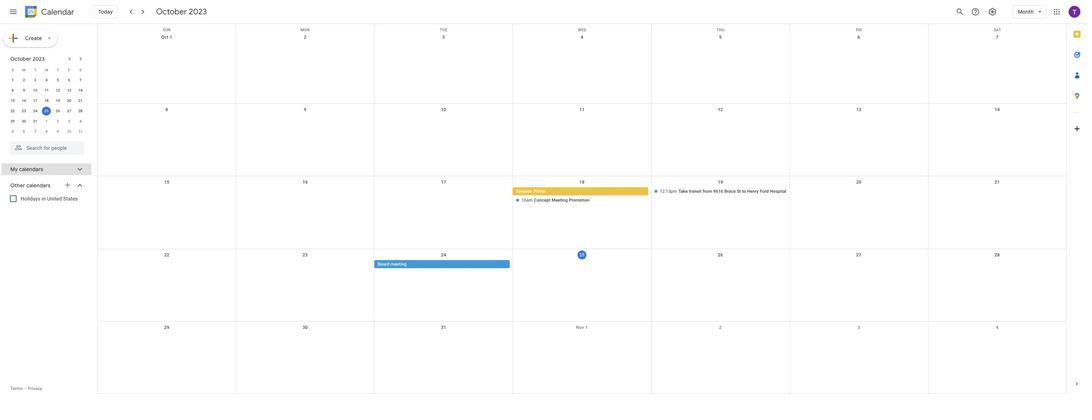 Task type: vqa. For each thing, say whether or not it's contained in the screenshot.


Task type: describe. For each thing, give the bounding box(es) containing it.
terms
[[10, 386, 23, 392]]

board meeting button
[[375, 260, 510, 268]]

terms – privacy
[[10, 386, 42, 392]]

25, today element
[[42, 107, 51, 116]]

13 for october 2023
[[67, 88, 71, 92]]

amazon prime
[[517, 189, 546, 194]]

12 for october 2023
[[56, 88, 60, 92]]

brace
[[725, 189, 736, 194]]

hospital
[[770, 189, 787, 194]]

meeting
[[391, 262, 407, 267]]

12 element
[[53, 86, 62, 95]]

29 for 1
[[11, 119, 15, 123]]

16 inside grid
[[303, 180, 308, 185]]

sat
[[994, 28, 1002, 32]]

23 inside 'grid'
[[22, 109, 26, 113]]

28 inside grid
[[995, 253, 1001, 258]]

1 horizontal spatial 11
[[78, 130, 83, 134]]

november 9 element
[[53, 127, 62, 136]]

5 for oct 1
[[720, 35, 722, 40]]

my calendars
[[10, 166, 43, 173]]

create
[[25, 35, 42, 42]]

november 5 element
[[8, 127, 17, 136]]

10 inside november 10 element
[[67, 130, 71, 134]]

terms link
[[10, 386, 23, 392]]

november 6 element
[[20, 127, 28, 136]]

row containing 5
[[7, 127, 86, 137]]

14 for october 2023
[[78, 88, 83, 92]]

0 vertical spatial october 2023
[[156, 7, 207, 17]]

1 s from the left
[[12, 68, 14, 72]]

add other calendars image
[[64, 182, 71, 189]]

other calendars button
[[1, 180, 91, 192]]

november 11 element
[[76, 127, 85, 136]]

20 element
[[65, 97, 74, 105]]

row group containing 1
[[7, 75, 86, 137]]

2 s from the left
[[79, 68, 82, 72]]

november 8 element
[[42, 127, 51, 136]]

13 element
[[65, 86, 74, 95]]

oct 1
[[161, 35, 172, 40]]

month button
[[1014, 3, 1047, 21]]

thu
[[717, 28, 725, 32]]

25 inside cell
[[44, 109, 49, 113]]

w
[[45, 68, 48, 72]]

row containing s
[[7, 65, 86, 75]]

to
[[743, 189, 746, 194]]

24 inside october 2023 'grid'
[[33, 109, 37, 113]]

row containing 1
[[7, 75, 86, 85]]

25 cell
[[41, 106, 52, 116]]

in
[[42, 196, 46, 202]]

26 inside october 2023 'grid'
[[56, 109, 60, 113]]

november 1 element
[[42, 117, 51, 126]]

30 for 1
[[22, 119, 26, 123]]

13 for sun
[[857, 107, 862, 112]]

27 inside grid
[[857, 253, 862, 258]]

november 2 element
[[53, 117, 62, 126]]

21 element
[[76, 97, 85, 105]]

m
[[22, 68, 26, 72]]

1 vertical spatial 2023
[[33, 56, 45, 62]]

8 inside row
[[46, 130, 48, 134]]

17 element
[[31, 97, 40, 105]]

9616
[[714, 189, 724, 194]]

calendars for my calendars
[[19, 166, 43, 173]]

from
[[703, 189, 713, 194]]

6 for 1
[[68, 78, 70, 82]]

21 inside row group
[[78, 99, 83, 103]]

main drawer image
[[9, 7, 18, 16]]

15 element
[[8, 97, 17, 105]]

30 element
[[20, 117, 28, 126]]

Search for people text field
[[15, 141, 80, 155]]

10 for october 2023
[[33, 88, 37, 92]]

10 for sun
[[441, 107, 447, 112]]

8 for october 2023
[[12, 88, 14, 92]]

5 for 1
[[57, 78, 59, 82]]

1 right nov
[[586, 325, 588, 330]]

1 up 15 element
[[12, 78, 14, 82]]

11 for sun
[[580, 107, 585, 112]]

privacy
[[28, 386, 42, 392]]

29 element
[[8, 117, 17, 126]]

15 inside october 2023 'grid'
[[11, 99, 15, 103]]

31 element
[[31, 117, 40, 126]]

9 for october 2023
[[23, 88, 25, 92]]

row containing sun
[[98, 24, 1067, 32]]

30 for nov 1
[[303, 325, 308, 330]]

9 for sun
[[304, 107, 307, 112]]

calendars for other calendars
[[26, 182, 50, 189]]

28 element
[[76, 107, 85, 116]]

2 t from the left
[[57, 68, 59, 72]]

ford
[[760, 189, 769, 194]]

19 inside 19 element
[[56, 99, 60, 103]]

promotion
[[569, 198, 590, 203]]

0 horizontal spatial 7
[[34, 130, 36, 134]]

12 for sun
[[718, 107, 724, 112]]

7 for 1
[[79, 78, 82, 82]]

17 inside grid
[[441, 180, 447, 185]]

st
[[737, 189, 741, 194]]

6 for oct 1
[[858, 35, 861, 40]]

row containing oct 1
[[98, 31, 1067, 104]]

other calendars
[[10, 182, 50, 189]]

6 inside november 6 element
[[23, 130, 25, 134]]

19 element
[[53, 97, 62, 105]]

other
[[10, 182, 25, 189]]

calendar
[[41, 7, 74, 17]]



Task type: locate. For each thing, give the bounding box(es) containing it.
1 vertical spatial 31
[[441, 325, 447, 330]]

18 up amazon prime button
[[580, 180, 585, 185]]

grid containing oct 1
[[97, 24, 1067, 395]]

29 inside october 2023 'grid'
[[11, 119, 15, 123]]

14
[[78, 88, 83, 92], [995, 107, 1001, 112]]

6 down 30 element
[[23, 130, 25, 134]]

1 horizontal spatial t
[[57, 68, 59, 72]]

22 inside grid
[[164, 253, 170, 258]]

14 for sun
[[995, 107, 1001, 112]]

november 7 element
[[31, 127, 40, 136]]

1 vertical spatial 11
[[580, 107, 585, 112]]

2 horizontal spatial 5
[[720, 35, 722, 40]]

31 for nov 1
[[441, 325, 447, 330]]

24 up board meeting button
[[441, 253, 447, 258]]

31
[[33, 119, 37, 123], [441, 325, 447, 330]]

cell
[[98, 188, 236, 205], [236, 188, 375, 205], [375, 188, 513, 205], [513, 188, 652, 205], [790, 188, 929, 205], [929, 188, 1067, 205], [98, 260, 236, 269], [236, 260, 375, 269], [513, 260, 652, 269], [790, 260, 929, 269], [929, 260, 1067, 269]]

1 vertical spatial 18
[[580, 180, 585, 185]]

1 vertical spatial 16
[[303, 180, 308, 185]]

26 element
[[53, 107, 62, 116]]

1 horizontal spatial 27
[[857, 253, 862, 258]]

31 inside october 2023 'grid'
[[33, 119, 37, 123]]

0 vertical spatial 24
[[33, 109, 37, 113]]

1 vertical spatial 8
[[166, 107, 168, 112]]

10 inside 10 element
[[33, 88, 37, 92]]

1 vertical spatial 19
[[718, 180, 724, 185]]

6
[[858, 35, 861, 40], [68, 78, 70, 82], [23, 130, 25, 134]]

settings menu image
[[989, 7, 998, 16]]

12:13pm
[[660, 189, 677, 194]]

0 vertical spatial october
[[156, 7, 187, 17]]

29 for nov 1
[[164, 325, 170, 330]]

0 vertical spatial 5
[[720, 35, 722, 40]]

1 horizontal spatial 10
[[67, 130, 71, 134]]

6 down fri
[[858, 35, 861, 40]]

1
[[170, 35, 172, 40], [12, 78, 14, 82], [46, 119, 48, 123], [586, 325, 588, 330]]

7 inside grid
[[997, 35, 999, 40]]

22 inside october 2023 'grid'
[[11, 109, 15, 113]]

0 vertical spatial 28
[[78, 109, 83, 113]]

0 horizontal spatial 23
[[22, 109, 26, 113]]

1 horizontal spatial 6
[[68, 78, 70, 82]]

0 horizontal spatial 11
[[44, 88, 49, 92]]

1 right oct
[[170, 35, 172, 40]]

14 inside october 2023 'grid'
[[78, 88, 83, 92]]

27 inside october 2023 'grid'
[[67, 109, 71, 113]]

12
[[56, 88, 60, 92], [718, 107, 724, 112]]

1 vertical spatial 29
[[164, 325, 170, 330]]

f
[[68, 68, 70, 72]]

18 inside grid
[[580, 180, 585, 185]]

november 10 element
[[65, 127, 74, 136]]

9 inside row
[[57, 130, 59, 134]]

9
[[23, 88, 25, 92], [304, 107, 307, 112], [57, 130, 59, 134]]

13 inside grid
[[857, 107, 862, 112]]

mon
[[301, 28, 310, 32]]

1 horizontal spatial 5
[[57, 78, 59, 82]]

calendar heading
[[40, 7, 74, 17]]

0 vertical spatial 21
[[78, 99, 83, 103]]

10 inside grid
[[441, 107, 447, 112]]

2 vertical spatial 5
[[12, 130, 14, 134]]

amazon prime button
[[513, 188, 649, 196]]

1 horizontal spatial 17
[[441, 180, 447, 185]]

22
[[11, 109, 15, 113], [164, 253, 170, 258]]

1 vertical spatial 6
[[68, 78, 70, 82]]

calendars up the other calendars
[[19, 166, 43, 173]]

fri
[[857, 28, 863, 32]]

t left f
[[57, 68, 59, 72]]

16 element
[[20, 97, 28, 105]]

15 inside grid
[[164, 180, 170, 185]]

2 horizontal spatial 8
[[166, 107, 168, 112]]

1 vertical spatial calendars
[[26, 182, 50, 189]]

1 horizontal spatial 19
[[718, 180, 724, 185]]

28 inside 28 element
[[78, 109, 83, 113]]

calendars
[[19, 166, 43, 173], [26, 182, 50, 189]]

18 down 11 element
[[44, 99, 49, 103]]

tab list
[[1068, 24, 1088, 374]]

30 inside 30 element
[[22, 119, 26, 123]]

0 vertical spatial 10
[[33, 88, 37, 92]]

26 inside grid
[[718, 253, 724, 258]]

1 down 25, today element
[[46, 119, 48, 123]]

24 down 17 element
[[33, 109, 37, 113]]

16 inside october 2023 'grid'
[[22, 99, 26, 103]]

0 vertical spatial 25
[[44, 109, 49, 113]]

sun
[[163, 28, 171, 32]]

2023
[[189, 7, 207, 17], [33, 56, 45, 62]]

10am
[[522, 198, 533, 203]]

10 element
[[31, 86, 40, 95]]

grid
[[97, 24, 1067, 395]]

0 horizontal spatial october 2023
[[10, 56, 45, 62]]

1 horizontal spatial 30
[[303, 325, 308, 330]]

2 horizontal spatial 11
[[580, 107, 585, 112]]

2 vertical spatial 7
[[34, 130, 36, 134]]

31 for 1
[[33, 119, 37, 123]]

17 inside october 2023 'grid'
[[33, 99, 37, 103]]

8
[[12, 88, 14, 92], [166, 107, 168, 112], [46, 130, 48, 134]]

amazon
[[517, 189, 533, 194]]

calendar element
[[24, 4, 74, 21]]

31 inside grid
[[441, 325, 447, 330]]

wed
[[578, 28, 587, 32]]

24 element
[[31, 107, 40, 116]]

0 vertical spatial 31
[[33, 119, 37, 123]]

16
[[22, 99, 26, 103], [303, 180, 308, 185]]

row
[[98, 24, 1067, 32], [98, 31, 1067, 104], [7, 65, 86, 75], [7, 75, 86, 85], [7, 85, 86, 96], [7, 96, 86, 106], [98, 104, 1067, 177], [7, 106, 86, 116], [7, 116, 86, 127], [7, 127, 86, 137], [98, 177, 1067, 249], [98, 249, 1067, 322], [98, 322, 1067, 395]]

calendars up in
[[26, 182, 50, 189]]

10am concept meeting promotion
[[522, 198, 590, 203]]

19 inside grid
[[718, 180, 724, 185]]

2 horizontal spatial 10
[[441, 107, 447, 112]]

0 horizontal spatial 21
[[78, 99, 83, 103]]

0 horizontal spatial 16
[[22, 99, 26, 103]]

29 inside grid
[[164, 325, 170, 330]]

20 inside grid
[[857, 180, 862, 185]]

23 element
[[20, 107, 28, 116]]

0 horizontal spatial 26
[[56, 109, 60, 113]]

22 element
[[8, 107, 17, 116]]

0 vertical spatial 22
[[11, 109, 15, 113]]

17
[[33, 99, 37, 103], [441, 180, 447, 185]]

5
[[720, 35, 722, 40], [57, 78, 59, 82], [12, 130, 14, 134]]

12:13pm take transit from 9616 brace st to henry ford hospital
[[660, 189, 787, 194]]

nov 1
[[576, 325, 588, 330]]

1 vertical spatial 9
[[304, 107, 307, 112]]

0 horizontal spatial 24
[[33, 109, 37, 113]]

29
[[11, 119, 15, 123], [164, 325, 170, 330]]

7 for oct 1
[[997, 35, 999, 40]]

0 vertical spatial 15
[[11, 99, 15, 103]]

21 inside grid
[[995, 180, 1001, 185]]

0 vertical spatial 17
[[33, 99, 37, 103]]

5 down thu
[[720, 35, 722, 40]]

0 horizontal spatial 2023
[[33, 56, 45, 62]]

november 4 element
[[76, 117, 85, 126]]

20
[[67, 99, 71, 103], [857, 180, 862, 185]]

7 up 14 element
[[79, 78, 82, 82]]

5 up the 12 element
[[57, 78, 59, 82]]

1 horizontal spatial 25
[[580, 253, 585, 258]]

23
[[22, 109, 26, 113], [303, 253, 308, 258]]

11 for october 2023
[[44, 88, 49, 92]]

1 horizontal spatial 29
[[164, 325, 170, 330]]

7 down sat
[[997, 35, 999, 40]]

0 vertical spatial 2023
[[189, 7, 207, 17]]

take
[[679, 189, 688, 194]]

0 vertical spatial 11
[[44, 88, 49, 92]]

1 horizontal spatial 2023
[[189, 7, 207, 17]]

27
[[67, 109, 71, 113], [857, 253, 862, 258]]

1 vertical spatial october
[[10, 56, 31, 62]]

0 horizontal spatial october
[[10, 56, 31, 62]]

tue
[[440, 28, 448, 32]]

13
[[67, 88, 71, 92], [857, 107, 862, 112]]

1 vertical spatial 15
[[164, 180, 170, 185]]

18 element
[[42, 97, 51, 105]]

1 vertical spatial 30
[[303, 325, 308, 330]]

4
[[581, 35, 584, 40], [46, 78, 48, 82], [79, 119, 82, 123], [997, 325, 999, 330]]

19
[[56, 99, 60, 103], [718, 180, 724, 185]]

states
[[63, 196, 78, 202]]

october up sun
[[156, 7, 187, 17]]

1 vertical spatial 20
[[857, 180, 862, 185]]

0 horizontal spatial 13
[[67, 88, 71, 92]]

0 vertical spatial 14
[[78, 88, 83, 92]]

2 vertical spatial 8
[[46, 130, 48, 134]]

18
[[44, 99, 49, 103], [580, 180, 585, 185]]

1 vertical spatial 13
[[857, 107, 862, 112]]

0 vertical spatial 16
[[22, 99, 26, 103]]

t
[[34, 68, 36, 72], [57, 68, 59, 72]]

1 vertical spatial 21
[[995, 180, 1001, 185]]

12 inside october 2023 'grid'
[[56, 88, 60, 92]]

0 horizontal spatial s
[[12, 68, 14, 72]]

s left the 'm'
[[12, 68, 14, 72]]

my
[[10, 166, 18, 173]]

0 horizontal spatial 27
[[67, 109, 71, 113]]

october
[[156, 7, 187, 17], [10, 56, 31, 62]]

15
[[11, 99, 15, 103], [164, 180, 170, 185]]

october 2023 grid
[[7, 65, 86, 137]]

nov
[[576, 325, 585, 330]]

1 vertical spatial 5
[[57, 78, 59, 82]]

1 t from the left
[[34, 68, 36, 72]]

28
[[78, 109, 83, 113], [995, 253, 1001, 258]]

6 inside grid
[[858, 35, 861, 40]]

1 horizontal spatial 23
[[303, 253, 308, 258]]

henry
[[748, 189, 759, 194]]

october 2023 up the 'm'
[[10, 56, 45, 62]]

cell containing amazon prime
[[513, 188, 652, 205]]

row group
[[7, 75, 86, 137]]

2 horizontal spatial 9
[[304, 107, 307, 112]]

0 horizontal spatial 6
[[23, 130, 25, 134]]

0 vertical spatial 18
[[44, 99, 49, 103]]

8 inside grid
[[166, 107, 168, 112]]

1 vertical spatial october 2023
[[10, 56, 45, 62]]

19 up 9616
[[718, 180, 724, 185]]

meeting
[[552, 198, 568, 203]]

11 inside grid
[[580, 107, 585, 112]]

t left w
[[34, 68, 36, 72]]

2 vertical spatial 9
[[57, 130, 59, 134]]

11 element
[[42, 86, 51, 95]]

–
[[24, 386, 27, 392]]

26
[[56, 109, 60, 113], [718, 253, 724, 258]]

25 inside grid
[[580, 253, 585, 258]]

0 vertical spatial 9
[[23, 88, 25, 92]]

1 vertical spatial 28
[[995, 253, 1001, 258]]

12 inside grid
[[718, 107, 724, 112]]

s
[[12, 68, 14, 72], [79, 68, 82, 72]]

november 3 element
[[65, 117, 74, 126]]

1 horizontal spatial october 2023
[[156, 7, 207, 17]]

1 horizontal spatial 12
[[718, 107, 724, 112]]

today
[[98, 8, 113, 15]]

prime
[[534, 189, 546, 194]]

s right f
[[79, 68, 82, 72]]

1 vertical spatial 24
[[441, 253, 447, 258]]

5 inside grid
[[720, 35, 722, 40]]

privacy link
[[28, 386, 42, 392]]

transit
[[689, 189, 702, 194]]

5 down 29 element on the left top of the page
[[12, 130, 14, 134]]

0 vertical spatial 27
[[67, 109, 71, 113]]

october 2023
[[156, 7, 207, 17], [10, 56, 45, 62]]

1 vertical spatial 12
[[718, 107, 724, 112]]

7 down the 31 element
[[34, 130, 36, 134]]

1 vertical spatial 22
[[164, 253, 170, 258]]

month
[[1019, 8, 1034, 15]]

9 inside grid
[[304, 107, 307, 112]]

0 horizontal spatial 31
[[33, 119, 37, 123]]

oct
[[161, 35, 169, 40]]

concept
[[534, 198, 551, 203]]

25
[[44, 109, 49, 113], [580, 253, 585, 258]]

7
[[997, 35, 999, 40], [79, 78, 82, 82], [34, 130, 36, 134]]

14 element
[[76, 86, 85, 95]]

create button
[[3, 29, 57, 47]]

0 horizontal spatial 29
[[11, 119, 15, 123]]

13 inside the 13 element
[[67, 88, 71, 92]]

0 horizontal spatial 5
[[12, 130, 14, 134]]

holidays in united states
[[21, 196, 78, 202]]

today button
[[94, 3, 118, 21]]

0 horizontal spatial 12
[[56, 88, 60, 92]]

6 down f
[[68, 78, 70, 82]]

2 horizontal spatial 6
[[858, 35, 861, 40]]

None search field
[[0, 139, 91, 155]]

21
[[78, 99, 83, 103], [995, 180, 1001, 185]]

30 inside grid
[[303, 325, 308, 330]]

20 inside 'grid'
[[67, 99, 71, 103]]

24 inside grid
[[441, 253, 447, 258]]

2 vertical spatial 10
[[67, 130, 71, 134]]

october up the 'm'
[[10, 56, 31, 62]]

united
[[47, 196, 62, 202]]

8 for sun
[[166, 107, 168, 112]]

holidays
[[21, 196, 41, 202]]

18 inside october 2023 'grid'
[[44, 99, 49, 103]]

0 vertical spatial 12
[[56, 88, 60, 92]]

october 2023 up sun
[[156, 7, 207, 17]]

10
[[33, 88, 37, 92], [441, 107, 447, 112], [67, 130, 71, 134]]

3
[[443, 35, 445, 40], [34, 78, 36, 82], [68, 119, 70, 123], [858, 325, 861, 330]]

my calendars button
[[1, 164, 91, 175]]

1 horizontal spatial 20
[[857, 180, 862, 185]]

2
[[304, 35, 307, 40], [23, 78, 25, 82], [57, 119, 59, 123], [720, 325, 722, 330]]

0 vertical spatial 23
[[22, 109, 26, 113]]

0 horizontal spatial 19
[[56, 99, 60, 103]]

0 vertical spatial 8
[[12, 88, 14, 92]]

0 vertical spatial 30
[[22, 119, 26, 123]]

2 horizontal spatial 7
[[997, 35, 999, 40]]

1 horizontal spatial 16
[[303, 180, 308, 185]]

0 horizontal spatial 9
[[23, 88, 25, 92]]

0 horizontal spatial 8
[[12, 88, 14, 92]]

1 horizontal spatial 9
[[57, 130, 59, 134]]

1 vertical spatial 10
[[441, 107, 447, 112]]

board meeting
[[378, 262, 407, 267]]

19 down the 12 element
[[56, 99, 60, 103]]

1 horizontal spatial 26
[[718, 253, 724, 258]]

11
[[44, 88, 49, 92], [580, 107, 585, 112], [78, 130, 83, 134]]

3 inside 'element'
[[68, 119, 70, 123]]

1 vertical spatial 23
[[303, 253, 308, 258]]

1 horizontal spatial 22
[[164, 253, 170, 258]]

24
[[33, 109, 37, 113], [441, 253, 447, 258]]

board
[[378, 262, 390, 267]]

1 vertical spatial 26
[[718, 253, 724, 258]]

27 element
[[65, 107, 74, 116]]

30
[[22, 119, 26, 123], [303, 325, 308, 330]]



